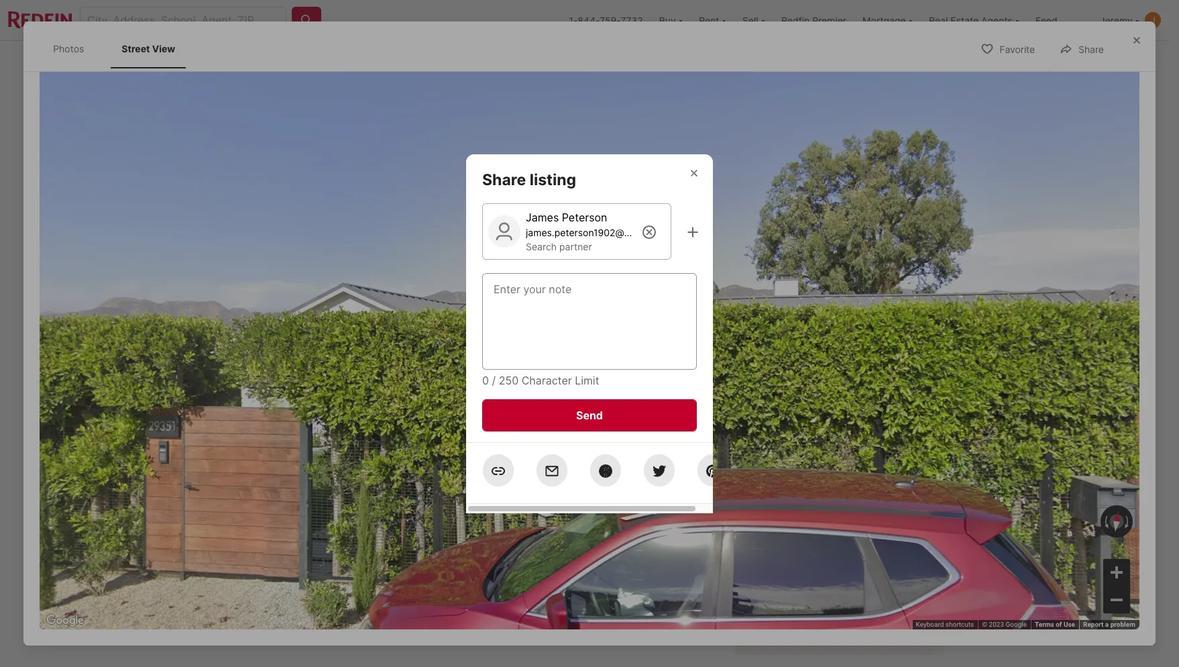 Task type: locate. For each thing, give the bounding box(es) containing it.
baths link
[[470, 506, 499, 519]]

1 horizontal spatial view
[[296, 382, 319, 393]]

1 vertical spatial james
[[269, 633, 298, 645]]

question
[[786, 625, 826, 636]]

3,540
[[534, 485, 580, 504]]

street view button
[[236, 374, 330, 401]]

available:
[[798, 589, 833, 599]]

report a problem link
[[1084, 621, 1136, 628]]

hrs
[[269, 93, 286, 103]]

street view inside 'button'
[[266, 382, 319, 393]]

james up search
[[526, 210, 559, 224]]

0 vertical spatial street view
[[122, 43, 175, 54]]

0 horizontal spatial ,
[[330, 454, 334, 468]]

report a problem
[[1084, 621, 1136, 628]]

est.
[[225, 507, 242, 519]]

tab list containing photos
[[40, 30, 199, 68]]

send inside share listing "dialog"
[[577, 408, 603, 422]]

share left listing
[[483, 170, 526, 189]]

send for the topmost send 'button'
[[577, 408, 603, 422]]

1 horizontal spatial 2
[[759, 470, 774, 499]]

send
[[577, 408, 603, 422], [665, 601, 692, 614]]

0 horizontal spatial view
[[152, 43, 175, 54]]

list box containing tour in person
[[745, 526, 934, 556]]

, left malibu at the left of the page
[[330, 454, 334, 468]]

a for report a problem
[[1106, 621, 1109, 628]]

1-844-759-7732 link
[[569, 14, 643, 26]]

2 nov from the left
[[817, 460, 835, 470]]

favorite button
[[970, 35, 1047, 63]]

2 horizontal spatial 4
[[877, 470, 893, 499]]

1 horizontal spatial james
[[526, 210, 559, 224]]

4 up beds
[[413, 485, 423, 504]]

0 horizontal spatial nov
[[759, 460, 777, 470]]

-
[[284, 429, 289, 441]]

street up for sale - active
[[266, 382, 294, 393]]

0 vertical spatial send button
[[483, 399, 697, 431]]

street down city, address, school, agent, zip search box
[[122, 43, 150, 54]]

send for the bottom send 'button'
[[665, 601, 692, 614]]

©
[[983, 621, 988, 628]]

user photo image
[[1146, 12, 1162, 28]]

0 vertical spatial redfin
[[782, 14, 810, 26]]

street inside 'button'
[[266, 382, 294, 393]]

street view inside tab
[[122, 43, 175, 54]]

1 vertical spatial street
[[266, 382, 294, 393]]

2 left hrs
[[262, 93, 267, 103]]

james
[[526, 210, 559, 224], [269, 633, 298, 645]]

tour left via
[[839, 536, 860, 546]]

1 horizontal spatial send
[[665, 601, 692, 614]]

nov down the with
[[759, 460, 777, 470]]

29351 bluewater rd, malibu, ca 90265 image
[[225, 79, 729, 412], [734, 79, 945, 243], [734, 248, 945, 412]]

view
[[152, 43, 175, 54], [296, 382, 319, 393]]

1 , from the left
[[330, 454, 334, 468]]

nov down agent
[[877, 460, 894, 470]]

4 baths
[[470, 485, 499, 519]]

0 horizontal spatial 4
[[413, 485, 423, 504]]

0 vertical spatial 2
[[262, 93, 267, 103]]

2
[[262, 93, 267, 103], [759, 470, 774, 499]]

0 vertical spatial street
[[122, 43, 150, 54]]

partner
[[560, 241, 592, 252]]

0 horizontal spatial a
[[778, 625, 783, 636]]

at
[[860, 589, 868, 599]]

1 horizontal spatial nov
[[817, 460, 835, 470]]

4 inside 4 baths
[[470, 485, 481, 504]]

Add a comment... text field
[[237, 600, 623, 616]]

2 down the with
[[759, 470, 774, 499]]

tour with a redfin premier agent
[[745, 439, 916, 452]]

4 up 'baths' link
[[470, 485, 481, 504]]

55
[[876, 382, 888, 393]]

, left ca
[[370, 454, 373, 468]]

street view down city, address, school, agent, zip search box
[[122, 43, 175, 54]]

844-
[[578, 14, 600, 26]]

0 vertical spatial premier
[[813, 14, 847, 26]]

0 horizontal spatial street
[[122, 43, 150, 54]]

tour for tour with a redfin premier agent
[[745, 439, 769, 452]]

4 down agent
[[877, 470, 893, 499]]

sale
[[259, 429, 282, 441]]

google
[[1006, 621, 1027, 628]]

tour left the in
[[755, 536, 776, 546]]

2 horizontal spatial nov
[[877, 460, 894, 470]]

redfin premier button
[[774, 0, 855, 40]]

0
[[483, 373, 489, 387]]

0 horizontal spatial tab list
[[40, 30, 199, 68]]

list box
[[745, 526, 934, 556]]

share for share
[[1079, 44, 1104, 55]]

1 horizontal spatial tab list
[[225, 41, 671, 76]]

0 vertical spatial share
[[1079, 44, 1104, 55]]

ago
[[288, 93, 306, 103]]

james.peterson1902@gmail.com
[[526, 226, 670, 238]]

share
[[1079, 44, 1104, 55], [483, 170, 526, 189]]

ca
[[376, 454, 391, 468]]

2 horizontal spatial a
[[1106, 621, 1109, 628]]

street view for street view 'button'
[[266, 382, 319, 393]]

tab
[[225, 44, 314, 76], [314, 44, 388, 76], [388, 44, 488, 76], [488, 44, 595, 76], [595, 44, 660, 76]]

0 horizontal spatial share
[[483, 170, 526, 189]]

share down feed button
[[1079, 44, 1104, 55]]

view inside tab
[[152, 43, 175, 54]]

4 for 4 beds
[[413, 485, 423, 504]]

photos tab
[[42, 32, 95, 65]]

view up active
[[296, 382, 319, 393]]

4 for 4 baths
[[470, 485, 481, 504]]

2023
[[990, 621, 1005, 628]]

tour left the with
[[745, 439, 769, 452]]

1 vertical spatial send button
[[643, 592, 714, 624]]

nov inside nov 4 saturday
[[877, 460, 894, 470]]

1 horizontal spatial ,
[[370, 454, 373, 468]]

share listing
[[483, 170, 577, 189]]

nov for 4
[[877, 460, 894, 470]]

1 nov from the left
[[759, 460, 777, 470]]

3 nov from the left
[[877, 460, 894, 470]]

in
[[777, 536, 785, 546]]

0 vertical spatial view
[[152, 43, 175, 54]]

view for "tab list" containing photos
[[152, 43, 175, 54]]

ask
[[758, 625, 776, 636]]

1 horizontal spatial 4
[[470, 485, 481, 504]]

a
[[797, 439, 803, 452], [1106, 621, 1109, 628], [778, 625, 783, 636]]

1 horizontal spatial share
[[1079, 44, 1104, 55]]

$8,295,000
[[225, 485, 315, 504]]

view down city, address, school, agent, zip search box
[[152, 43, 175, 54]]

ft
[[551, 506, 561, 519]]

nov inside "nov 2 thursday"
[[759, 460, 777, 470]]

/
[[492, 373, 496, 387]]

view inside 'button'
[[296, 382, 319, 393]]

4 inside "4 beds"
[[413, 485, 423, 504]]

5618
[[900, 625, 924, 636]]

1 horizontal spatial street
[[266, 382, 294, 393]]

1 vertical spatial send
[[665, 601, 692, 614]]

a right report
[[1106, 621, 1109, 628]]

0 vertical spatial send
[[577, 408, 603, 422]]

tab list
[[40, 30, 199, 68], [225, 41, 671, 76]]

new 2 hrs ago
[[241, 93, 306, 103]]

next
[[778, 589, 796, 599]]

send button
[[483, 399, 697, 431], [643, 592, 714, 624]]

terms of use link
[[1036, 621, 1076, 628]]

a right the with
[[797, 439, 803, 452]]

55 photos button
[[846, 374, 934, 401]]

terms
[[1036, 621, 1055, 628]]

report
[[1084, 621, 1104, 628]]

character
[[522, 373, 572, 387]]

pre-
[[317, 507, 337, 519]]

0 vertical spatial james
[[526, 210, 559, 224]]

1 vertical spatial view
[[296, 382, 319, 393]]

4 beds
[[413, 485, 438, 519]]

terms of use
[[1036, 621, 1076, 628]]

0 horizontal spatial james
[[269, 633, 298, 645]]

with
[[772, 439, 795, 452]]

4
[[877, 470, 893, 499], [413, 485, 423, 504], [470, 485, 481, 504]]

nov inside nov 3 friday
[[817, 460, 835, 470]]

visible
[[225, 633, 254, 645]]

1-
[[569, 14, 578, 26]]

2 for new 2 hrs ago
[[262, 93, 267, 103]]

0 horizontal spatial street view
[[122, 43, 175, 54]]

,
[[330, 454, 334, 468], [370, 454, 373, 468]]

tour
[[745, 439, 769, 452], [755, 536, 776, 546], [839, 536, 860, 546]]

tour for tour in person
[[755, 536, 776, 546]]

james right to
[[269, 633, 298, 645]]

1 vertical spatial street view
[[266, 382, 319, 393]]

share inside button
[[1079, 44, 1104, 55]]

1 vertical spatial 2
[[759, 470, 774, 499]]

street
[[122, 43, 150, 54], [266, 382, 294, 393]]

nov 4 saturday
[[877, 460, 913, 507]]

29351
[[225, 454, 258, 468]]

new
[[241, 93, 260, 103]]

1 vertical spatial share
[[483, 170, 526, 189]]

schedule tour next available: today at 2:00 pm
[[778, 575, 901, 599]]

keyboard shortcuts button
[[916, 620, 975, 630]]

a inside "dialog"
[[1106, 621, 1109, 628]]

approved
[[337, 507, 380, 519]]

new 2 hrs ago link
[[225, 79, 729, 415]]

nov down tour with a redfin premier agent
[[817, 460, 835, 470]]

1 horizontal spatial street view
[[266, 382, 319, 393]]

james inside 'james peterson james.peterson1902@gmail.com search partner'
[[526, 210, 559, 224]]

0 horizontal spatial send
[[577, 408, 603, 422]]

a right ask
[[778, 625, 783, 636]]

share listing dialog
[[24, 21, 1156, 646], [466, 154, 729, 513]]

share listing dialog containing photos
[[24, 21, 1156, 646]]

$60,176
[[244, 507, 279, 519]]

None button
[[753, 455, 807, 513], [813, 456, 866, 512], [872, 456, 926, 512], [753, 455, 807, 513], [813, 456, 866, 512], [872, 456, 926, 512]]

0 horizontal spatial 2
[[262, 93, 267, 103]]

2 inside "nov 2 thursday"
[[759, 470, 774, 499]]

video
[[876, 536, 899, 546]]

nov for 2
[[759, 460, 777, 470]]

share listing element
[[483, 154, 593, 189]]

share for share listing
[[483, 170, 526, 189]]

feed button
[[1028, 0, 1093, 40]]

of
[[1056, 621, 1063, 628]]

favorite
[[1000, 44, 1036, 55]]

street view up - at the bottom left of the page
[[266, 382, 319, 393]]

street view for "tab list" containing photos
[[122, 43, 175, 54]]



Task type: vqa. For each thing, say whether or not it's contained in the screenshot.
work
no



Task type: describe. For each thing, give the bounding box(es) containing it.
james peterson james.peterson1902@gmail.com search partner
[[526, 210, 670, 252]]

29351 bluewater rd , malibu , ca 90265
[[225, 454, 427, 468]]

redfin inside button
[[782, 14, 810, 26]]

to
[[257, 633, 266, 645]]

tour for tour via video chat
[[839, 536, 860, 546]]

peterson
[[562, 210, 608, 224]]

share button
[[1049, 35, 1116, 63]]

759-
[[600, 14, 621, 26]]

chat
[[901, 536, 921, 546]]

(424) 297-5618
[[850, 625, 924, 636]]

thursday
[[759, 498, 796, 507]]

a for ask a question
[[778, 625, 783, 636]]

get
[[299, 507, 315, 519]]

redfin premier
[[782, 14, 847, 26]]

share listing dialog containing share listing
[[466, 154, 729, 513]]

(424)
[[850, 625, 876, 636]]

1 vertical spatial premier
[[842, 439, 883, 452]]

nov 3 friday
[[817, 460, 841, 507]]

google image
[[43, 612, 87, 629]]

listing
[[530, 170, 577, 189]]

City, Address, School, Agent, ZIP search field
[[80, 7, 287, 34]]

premier inside button
[[813, 14, 847, 26]]

2 , from the left
[[370, 454, 373, 468]]

3
[[817, 470, 833, 499]]

get pre-approved link
[[299, 507, 380, 519]]

schedule
[[803, 575, 852, 588]]

tour in person
[[755, 536, 818, 546]]

© 2023 google
[[983, 621, 1027, 628]]

active link
[[291, 429, 325, 441]]

agent
[[886, 439, 916, 452]]

baths
[[470, 506, 499, 519]]

shortcuts
[[946, 621, 975, 628]]

via
[[862, 536, 874, 546]]

$8,295,000 est. $60,176 /mo get pre-approved
[[225, 485, 380, 519]]

tab list inside share listing "dialog"
[[40, 30, 199, 68]]

2 tab from the left
[[314, 44, 388, 76]]

limit
[[575, 373, 600, 387]]

friday
[[817, 498, 841, 507]]

problem
[[1111, 621, 1136, 628]]

person
[[787, 536, 818, 546]]

beds
[[413, 506, 438, 519]]

next image
[[918, 473, 939, 495]]

ask a question
[[758, 625, 826, 636]]

pm
[[889, 589, 901, 599]]

nov for 3
[[817, 460, 835, 470]]

photos
[[53, 43, 84, 54]]

active
[[291, 429, 325, 441]]

malibu
[[336, 454, 370, 468]]

/mo
[[279, 507, 296, 519]]

search
[[526, 241, 557, 252]]

street view tab
[[111, 32, 186, 65]]

view for street view 'button'
[[296, 382, 319, 393]]

nov 2 thursday
[[759, 460, 796, 507]]

for
[[237, 429, 256, 441]]

comments
[[225, 559, 308, 578]]

street inside tab
[[122, 43, 150, 54]]

90265
[[394, 454, 427, 468]]

7732
[[621, 14, 643, 26]]

0 / 250 character limit
[[483, 373, 600, 387]]

2:00
[[870, 589, 887, 599]]

1 vertical spatial redfin
[[806, 439, 840, 452]]

sq
[[534, 506, 548, 519]]

tour via video chat
[[839, 536, 921, 546]]

map entry image
[[624, 428, 714, 517]]

297-
[[879, 625, 900, 636]]

4 tab from the left
[[488, 44, 595, 76]]

use
[[1064, 621, 1076, 628]]

3 tab from the left
[[388, 44, 488, 76]]

55 photos
[[876, 382, 922, 393]]

for sale - active
[[237, 429, 325, 441]]

(424) 297-5618 link
[[850, 625, 924, 636]]

submit search image
[[300, 13, 313, 27]]

rd
[[317, 454, 330, 468]]

Enter your note text field
[[494, 281, 686, 361]]

tour
[[854, 575, 876, 588]]

keyboard shortcuts
[[916, 621, 975, 628]]

4 inside nov 4 saturday
[[877, 470, 893, 499]]

photos
[[891, 382, 922, 393]]

1 horizontal spatial a
[[797, 439, 803, 452]]

5 tab from the left
[[595, 44, 660, 76]]

visible to james
[[225, 633, 298, 645]]

feed
[[1036, 14, 1058, 26]]

1 tab from the left
[[225, 44, 314, 76]]

2 for nov 2 thursday
[[759, 470, 774, 499]]

bluewater
[[261, 454, 314, 468]]

1-844-759-7732
[[569, 14, 643, 26]]

keyboard
[[916, 621, 944, 628]]



